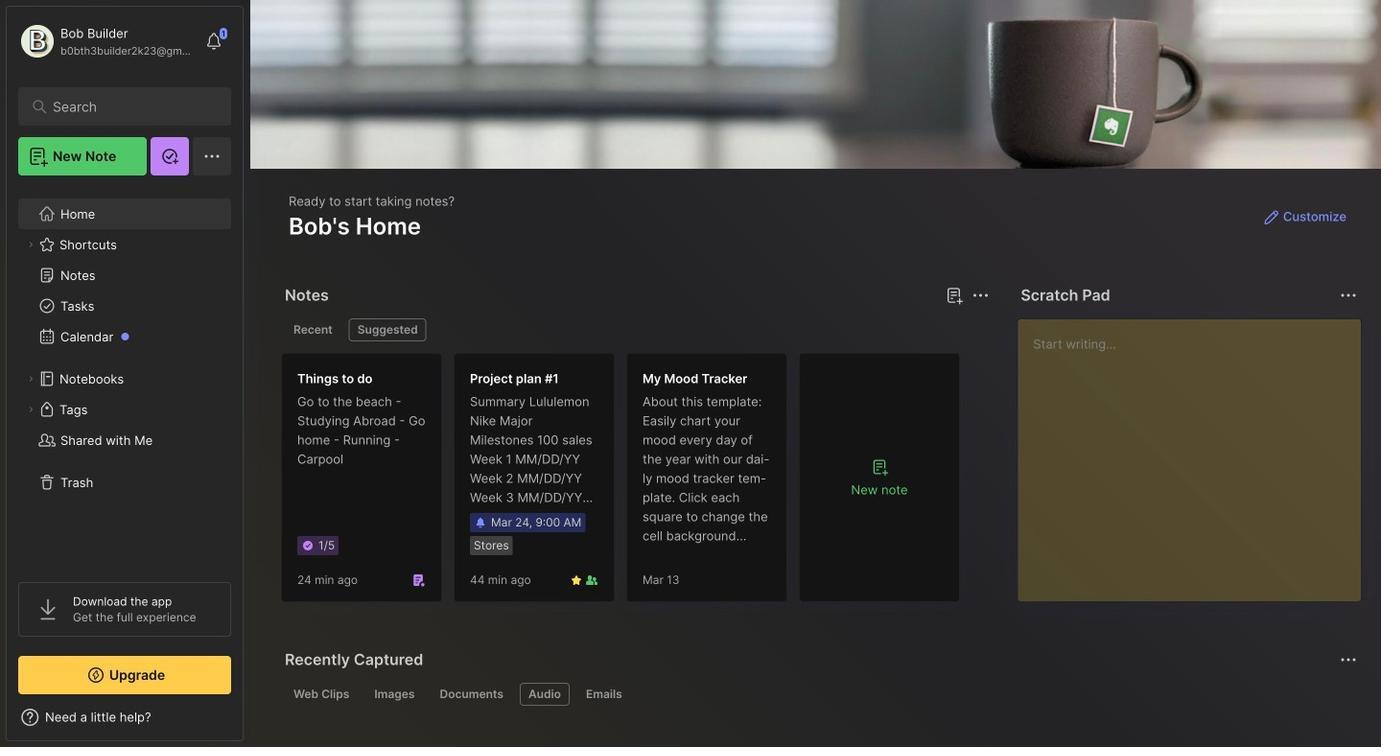 Task type: describe. For each thing, give the bounding box(es) containing it.
click to collapse image
[[242, 712, 257, 735]]

tree inside main element
[[7, 187, 243, 565]]

2 more actions field from the left
[[1335, 282, 1362, 309]]

Search text field
[[53, 98, 206, 116]]

main element
[[0, 0, 249, 747]]

Account field
[[18, 22, 196, 60]]

2 tab list from the top
[[285, 683, 1354, 706]]



Task type: vqa. For each thing, say whether or not it's contained in the screenshot.
THUMBNAIL
no



Task type: locate. For each thing, give the bounding box(es) containing it.
None search field
[[53, 95, 206, 118]]

more actions image
[[969, 284, 992, 307]]

WHAT'S NEW field
[[7, 702, 243, 733]]

Start writing… text field
[[1033, 319, 1360, 586]]

expand notebooks image
[[25, 373, 36, 385]]

1 vertical spatial tab list
[[285, 683, 1354, 706]]

expand tags image
[[25, 404, 36, 415]]

tree
[[7, 187, 243, 565]]

0 horizontal spatial more actions field
[[967, 282, 994, 309]]

more actions image
[[1337, 284, 1360, 307]]

0 vertical spatial tab list
[[285, 318, 986, 341]]

row group
[[281, 353, 972, 614]]

1 more actions field from the left
[[967, 282, 994, 309]]

none search field inside main element
[[53, 95, 206, 118]]

1 horizontal spatial more actions field
[[1335, 282, 1362, 309]]

More actions field
[[967, 282, 994, 309], [1335, 282, 1362, 309]]

tab
[[285, 318, 341, 341], [349, 318, 427, 341], [285, 683, 358, 706], [366, 683, 423, 706], [431, 683, 512, 706], [520, 683, 570, 706], [577, 683, 631, 706]]

tab list
[[285, 318, 986, 341], [285, 683, 1354, 706]]

1 tab list from the top
[[285, 318, 986, 341]]



